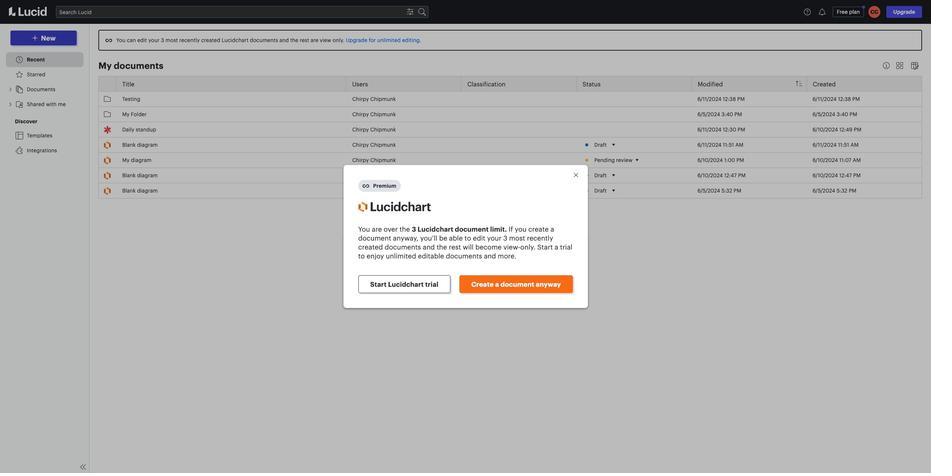 Task type: vqa. For each thing, say whether or not it's contained in the screenshot.
TAB
no



Task type: locate. For each thing, give the bounding box(es) containing it.
tree item
[[6, 52, 84, 67]]

Search Lucid text field
[[56, 6, 404, 18]]

tree
[[6, 52, 84, 158]]



